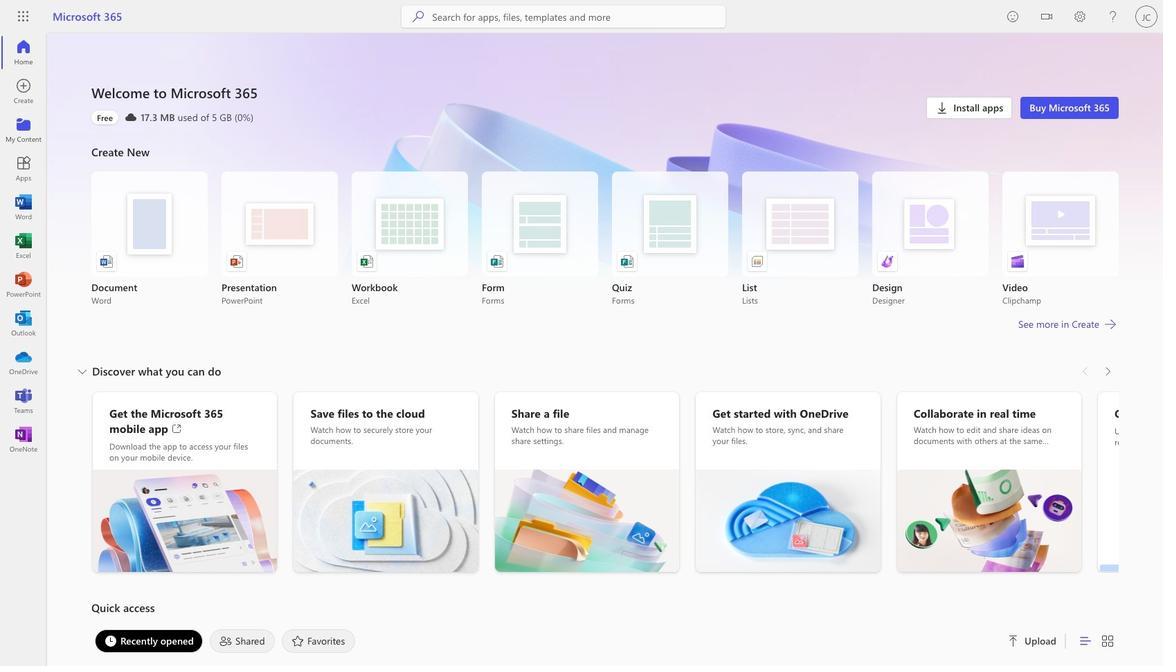 Task type: locate. For each thing, give the bounding box(es) containing it.
navigation
[[0, 33, 47, 460]]

share a file image
[[495, 470, 679, 573]]

None search field
[[402, 6, 726, 28]]

tab
[[91, 630, 206, 654], [206, 630, 278, 654], [278, 630, 359, 654]]

jc image
[[1135, 6, 1158, 28]]

onenote image
[[17, 433, 30, 447]]

outlook image
[[17, 317, 30, 331]]

collaborate in real time image
[[897, 470, 1082, 573]]

onedrive image
[[17, 356, 30, 370]]

powerpoint presentation image
[[230, 255, 244, 269]]

recently opened element
[[95, 630, 203, 654]]

clipchamp video image
[[1011, 255, 1025, 269]]

word document image
[[100, 255, 114, 269]]

designer design image
[[881, 255, 895, 269], [881, 255, 895, 269]]

application
[[0, 33, 1163, 667]]

tab list
[[91, 627, 992, 657]]

get the microsoft 365 mobile app image
[[93, 470, 277, 573]]

1 tab from the left
[[91, 630, 206, 654]]

forms survey image
[[490, 255, 504, 269]]

save files to the cloud image
[[294, 470, 478, 573]]

banner
[[0, 0, 1163, 36]]

list
[[91, 172, 1119, 306]]

home image
[[17, 46, 30, 60]]

my content image
[[17, 123, 30, 137]]

grow your business image
[[1098, 470, 1163, 573]]



Task type: describe. For each thing, give the bounding box(es) containing it.
word image
[[17, 201, 30, 215]]

apps image
[[17, 162, 30, 176]]

excel image
[[17, 240, 30, 253]]

3 tab from the left
[[278, 630, 359, 654]]

lists list image
[[751, 255, 764, 269]]

powerpoint image
[[17, 278, 30, 292]]

create image
[[17, 84, 30, 98]]

shared element
[[210, 630, 275, 654]]

teams image
[[17, 395, 30, 408]]

excel workbook image
[[360, 255, 374, 269]]

get started with onedrive image
[[696, 470, 880, 573]]

next image
[[1101, 361, 1115, 383]]

new quiz image
[[620, 255, 634, 269]]

2 tab from the left
[[206, 630, 278, 654]]

Search box. Suggestions appear as you type. search field
[[432, 6, 726, 28]]

favorites element
[[282, 630, 356, 654]]

this account doesn't have a microsoft 365 subscription. click to view your benefits. tooltip
[[91, 111, 118, 125]]

create new element
[[91, 141, 1119, 361]]



Task type: vqa. For each thing, say whether or not it's contained in the screenshot.
Favorites element
yes



